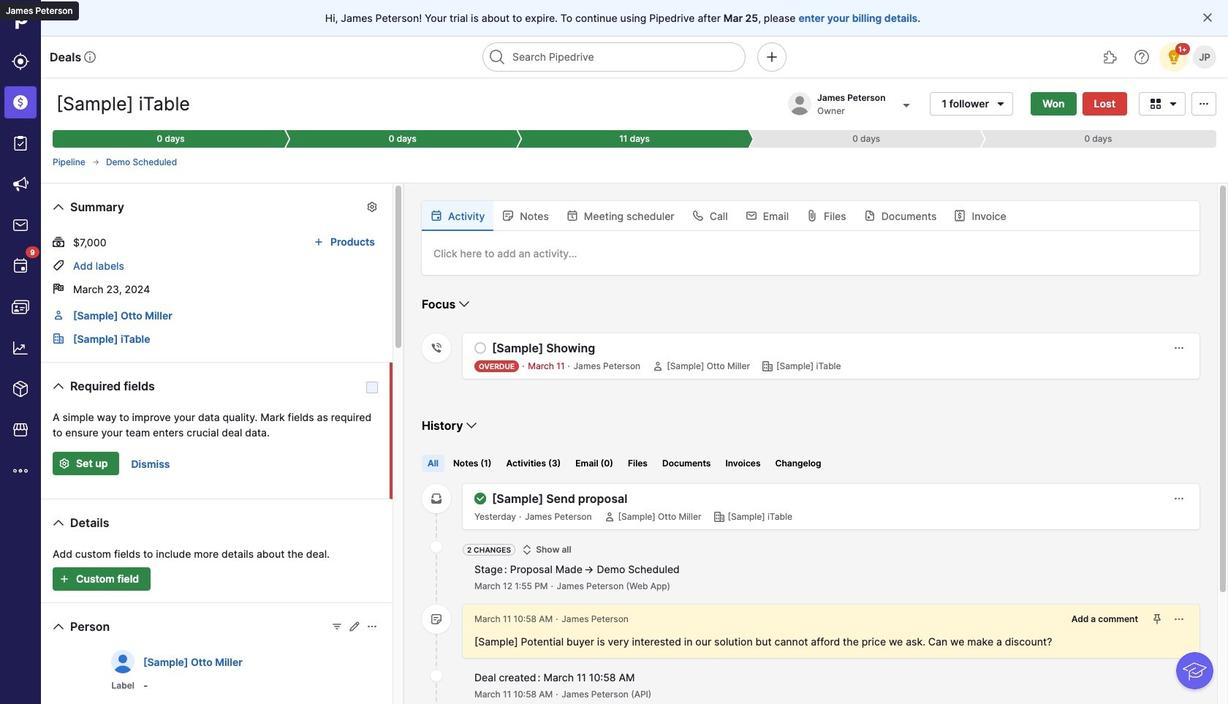 Task type: locate. For each thing, give the bounding box(es) containing it.
1 vertical spatial more actions image
[[1174, 493, 1186, 505]]

knowledge center bot, also known as kc bot is an onboarding assistant that allows you to see the list of onboarding items in one place for quick and easy reference. this improves your in-app experience. image
[[1177, 653, 1214, 690]]

1 vertical spatial color secondary image
[[431, 670, 443, 682]]

menu
[[0, 0, 41, 704]]

more actions image
[[1174, 342, 1186, 354], [1174, 493, 1186, 505]]

Search Pipedrive field
[[483, 42, 746, 72]]

1 horizontal spatial color secondary image
[[714, 511, 725, 523]]

color secondary image
[[714, 511, 725, 523], [431, 670, 443, 682]]

[Sample] iTable text field
[[53, 89, 219, 119]]

info image
[[84, 51, 96, 63]]

color primary image
[[1196, 98, 1214, 109], [91, 158, 100, 167], [431, 210, 443, 222], [567, 210, 579, 222], [692, 210, 704, 222], [746, 210, 758, 222], [864, 210, 876, 222], [955, 210, 967, 222], [456, 296, 473, 313], [475, 342, 486, 354], [50, 377, 67, 395], [463, 417, 481, 435], [604, 511, 616, 523], [50, 514, 67, 532], [522, 544, 533, 556], [331, 621, 343, 633], [349, 621, 361, 633]]

color primary inverted image
[[56, 458, 73, 470]]

leads image
[[12, 53, 29, 70]]

0 vertical spatial more actions image
[[1174, 342, 1186, 354]]

color link image
[[53, 309, 64, 321]]

0 horizontal spatial color secondary image
[[431, 670, 443, 682]]

sales assistant image
[[1166, 48, 1184, 66]]

deals image
[[12, 94, 29, 111]]

menu item
[[0, 82, 41, 123]]

home image
[[10, 10, 31, 31]]

color primary image
[[1203, 12, 1214, 23], [993, 98, 1010, 109], [1148, 98, 1165, 109], [1165, 98, 1183, 109], [50, 198, 67, 216], [366, 201, 378, 213], [503, 210, 514, 222], [807, 210, 819, 222], [53, 236, 64, 248], [310, 236, 328, 248], [53, 260, 64, 271], [53, 283, 64, 295], [653, 361, 664, 372], [475, 493, 486, 505], [50, 618, 67, 636], [366, 621, 378, 633]]

insights image
[[12, 339, 29, 357]]

campaigns image
[[12, 176, 29, 193]]

products image
[[12, 380, 29, 398]]

color undefined image
[[12, 257, 29, 275]]

quick add image
[[764, 48, 781, 66]]

color secondary image
[[431, 342, 443, 354], [762, 361, 774, 372], [431, 493, 443, 505], [431, 541, 443, 553], [431, 614, 443, 625]]



Task type: vqa. For each thing, say whether or not it's contained in the screenshot.
first color secondary icon from the bottom
yes



Task type: describe. For each thing, give the bounding box(es) containing it.
sales inbox image
[[12, 217, 29, 234]]

1 more actions image from the top
[[1174, 342, 1186, 354]]

2 more actions image from the top
[[1174, 493, 1186, 505]]

0 vertical spatial color secondary image
[[714, 511, 725, 523]]

contacts image
[[12, 298, 29, 316]]

color link image
[[53, 333, 64, 345]]

pin this note image
[[1152, 614, 1164, 625]]

quick help image
[[1134, 48, 1151, 66]]

marketplace image
[[12, 421, 29, 439]]

transfer ownership image
[[898, 96, 915, 114]]

more image
[[12, 462, 29, 480]]

color primary inverted image
[[56, 573, 73, 585]]

more actions image
[[1174, 614, 1186, 625]]

projects image
[[12, 135, 29, 152]]



